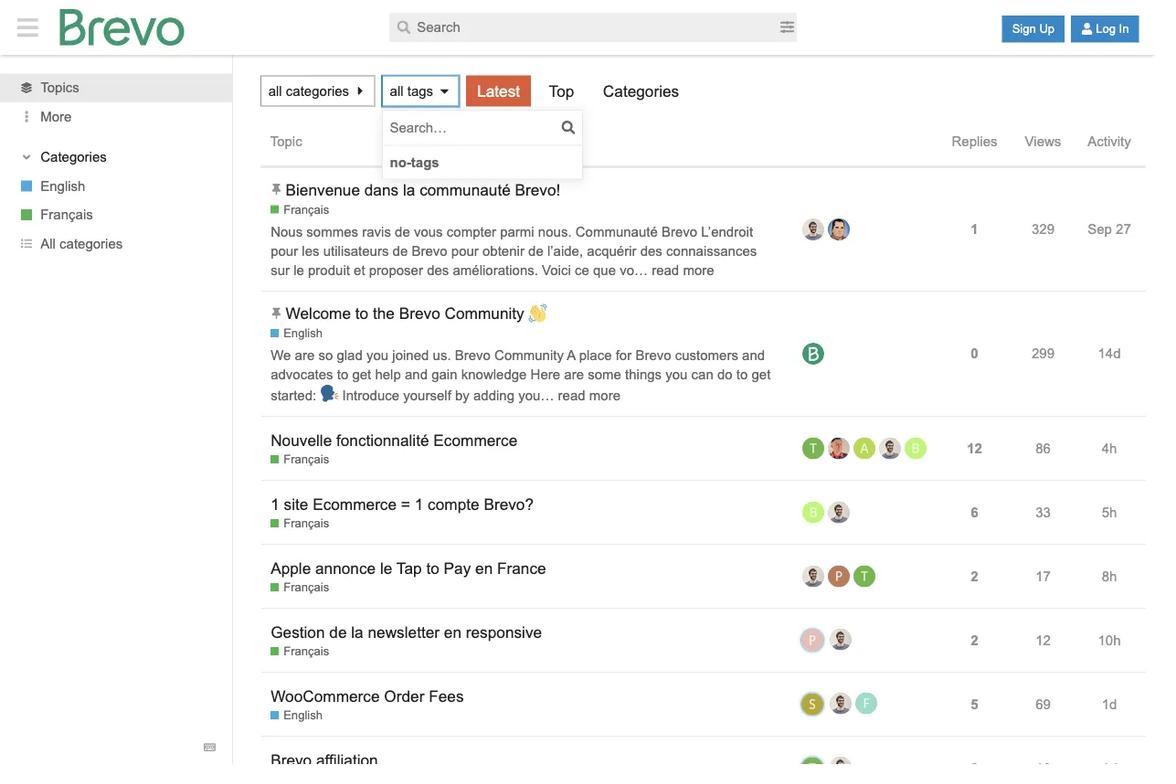 Task type: locate. For each thing, give the bounding box(es) containing it.
0 vertical spatial categories
[[286, 83, 349, 98]]

en right newsletter
[[444, 623, 462, 641]]

for
[[616, 348, 632, 363]]

1 vertical spatial more
[[589, 388, 621, 403]]

0 vertical spatial en
[[475, 559, 493, 577]]

2 down 6 button
[[971, 569, 979, 584]]

you left can
[[666, 367, 688, 382]]

more down some
[[589, 388, 621, 403]]

1 left 329
[[971, 222, 979, 237]]

bienvenue dans la communauté brevo!
[[286, 181, 561, 199]]

communauté
[[576, 224, 658, 239]]

main content containing latest
[[0, 55, 1156, 765]]

français for 1
[[284, 517, 329, 530]]

brevo down vous
[[412, 243, 448, 258]]

1 horizontal spatial categories
[[286, 83, 349, 98]]

1 vertical spatial you
[[666, 367, 688, 382]]

brevo right the
[[399, 305, 440, 322]]

ecommerce
[[434, 431, 518, 449], [313, 495, 397, 513]]

0 vertical spatial you
[[367, 348, 389, 363]]

de down the parmi
[[528, 243, 544, 258]]

all up 'topic'
[[268, 83, 282, 98]]

0 horizontal spatial pour
[[271, 243, 298, 258]]

1 horizontal spatial categories
[[603, 82, 679, 100]]

all
[[40, 236, 56, 251]]

des
[[641, 243, 663, 258], [427, 263, 449, 278]]

english down welcome
[[284, 326, 323, 340]]

la left newsletter
[[351, 623, 364, 641]]

are up advocates
[[295, 348, 315, 363]]

main content
[[0, 55, 1156, 765]]

utilisateurs
[[323, 243, 389, 258]]

ahudavert - frequent poster image left brexor - most recent poster 'image'
[[879, 438, 901, 459]]

0 vertical spatial 12
[[967, 441, 983, 456]]

des down vous
[[427, 263, 449, 278]]

this topic is pinned for you; it will display at the top of its category image
[[271, 184, 283, 195]]

read down "here"
[[558, 388, 586, 403]]

1 all from the left
[[268, 83, 282, 98]]

shakesmcquakes - original poster, most recent poster image
[[801, 693, 825, 716]]

en inside apple annonce le tap to pay en france link
[[475, 559, 493, 577]]

english up all
[[40, 178, 85, 194]]

1 horizontal spatial en
[[475, 559, 493, 577]]

0 vertical spatial 2
[[971, 569, 979, 584]]

de up proposer
[[393, 243, 408, 258]]

community inside we are so glad you joined us.   brevo community a place for brevo customers and advocates to get help and gain knowledge   here are some things you can do to get started:
[[495, 348, 564, 363]]

categories right all
[[60, 236, 123, 251]]

la inside "link"
[[403, 181, 415, 199]]

vous
[[414, 224, 443, 239]]

1 horizontal spatial read
[[652, 263, 679, 278]]

0 horizontal spatial ecommerce
[[313, 495, 397, 513]]

0 horizontal spatial read
[[558, 388, 586, 403]]

1 horizontal spatial and
[[742, 348, 765, 363]]

woocommerce order fees link
[[271, 674, 464, 718]]

1 2 from the top
[[971, 569, 979, 584]]

to right tap
[[426, 559, 440, 577]]

ecommerce left =
[[313, 495, 397, 513]]

1 pour from the left
[[271, 243, 298, 258]]

community
[[445, 305, 524, 322], [495, 348, 564, 363]]

get right do
[[752, 367, 771, 382]]

english down woocommerce
[[284, 709, 323, 722]]

list image
[[21, 238, 32, 249]]

search image
[[397, 21, 411, 34]]

86
[[1036, 441, 1051, 456]]

0 vertical spatial la
[[403, 181, 415, 199]]

français link up the all categories
[[0, 201, 232, 229]]

français down apple
[[284, 581, 329, 594]]

2 up 5
[[971, 633, 979, 648]]

ahudavert - frequent poster image left fibo - frequent poster image
[[830, 693, 852, 715]]

0 vertical spatial le
[[294, 263, 304, 278]]

français down site on the bottom
[[284, 517, 329, 530]]

community up "here"
[[495, 348, 564, 363]]

le right the sur
[[294, 263, 304, 278]]

de
[[395, 224, 410, 239], [393, 243, 408, 258], [528, 243, 544, 258], [329, 623, 347, 641]]

english link down woocommerce
[[271, 707, 323, 724]]

2 button up 5
[[967, 620, 983, 661]]

4h
[[1102, 441, 1117, 456]]

log in
[[1096, 22, 1130, 35]]

get up introduce
[[352, 367, 371, 382]]

1 horizontal spatial pour
[[451, 243, 479, 258]]

le
[[294, 263, 304, 278], [380, 559, 393, 577]]

Search… search field
[[390, 114, 558, 141]]

2 horizontal spatial 1
[[971, 222, 979, 237]]

and
[[742, 348, 765, 363], [405, 367, 428, 382]]

gain
[[432, 367, 458, 382]]

all categories
[[40, 236, 123, 251]]

brevo community image
[[60, 9, 184, 46]]

brevo up knowledge
[[455, 348, 491, 363]]

open advanced search image
[[781, 20, 794, 34]]

1 left site on the bottom
[[271, 495, 280, 513]]

français
[[284, 202, 329, 216], [40, 207, 93, 222], [284, 453, 329, 466], [284, 517, 329, 530], [284, 581, 329, 594], [284, 645, 329, 658]]

we are so glad you joined us.   brevo community a place for brevo customers and advocates to get help and gain knowledge   here are some things you can do to get started:
[[271, 348, 771, 403]]

0 horizontal spatial la
[[351, 623, 364, 641]]

radio item inside 'main content'
[[383, 146, 582, 179]]

2 2 from the top
[[971, 633, 979, 648]]

connaissances
[[666, 243, 757, 258]]

1 vertical spatial en
[[444, 623, 462, 641]]

and right customers
[[742, 348, 765, 363]]

more
[[683, 263, 715, 278], [589, 388, 621, 403]]

la for newsletter
[[351, 623, 364, 641]]

woocommerce order fees
[[271, 687, 464, 705]]

2 all from the left
[[390, 83, 404, 98]]

1 vertical spatial are
[[564, 367, 584, 382]]

français link down apple
[[271, 579, 329, 596]]

are down a
[[564, 367, 584, 382]]

27
[[1116, 222, 1132, 237]]

1 vertical spatial read
[[558, 388, 586, 403]]

topics link
[[0, 73, 232, 102]]

la for communauté
[[403, 181, 415, 199]]

categories for all categories
[[60, 236, 123, 251]]

français link down 'gestion'
[[271, 643, 329, 660]]

apple
[[271, 559, 311, 577]]

fibo - frequent poster image
[[856, 693, 878, 715]]

and down joined
[[405, 367, 428, 382]]

1 horizontal spatial ecommerce
[[434, 431, 518, 449]]

english link up we in the left top of the page
[[271, 325, 323, 342]]

brexor - most recent poster image
[[905, 438, 927, 459]]

0 vertical spatial ahudavert - frequent poster image
[[879, 438, 901, 459]]

categories inside "all categories" link
[[60, 236, 123, 251]]

phil40250 - frequent poster image
[[828, 438, 850, 459]]

all left tags
[[390, 83, 404, 98]]

1 vertical spatial english link
[[271, 325, 323, 342]]

français link down the nouvelle
[[271, 451, 329, 468]]

glad
[[337, 348, 363, 363]]

0 horizontal spatial categories
[[60, 236, 123, 251]]

all categories
[[268, 83, 349, 98]]

1 horizontal spatial des
[[641, 243, 663, 258]]

0 horizontal spatial 12
[[967, 441, 983, 456]]

thierry - original poster image
[[803, 438, 825, 459]]

1 horizontal spatial more
[[683, 263, 715, 278]]

12 right brexor - most recent poster 'image'
[[967, 441, 983, 456]]

améliorations.
[[453, 263, 538, 278]]

0 horizontal spatial all
[[268, 83, 282, 98]]

1 vertical spatial 2 button
[[967, 620, 983, 661]]

categories down more
[[40, 150, 107, 165]]

les
[[302, 243, 320, 258]]

nous sommes ravis de vous compter parmi nous.   communauté brevo l'endroit pour les utilisateurs de brevo pour obtenir de l'aide, acquérir des connaissances sur le produit et proposer des améliorations.   voici ce que vo…
[[271, 224, 757, 278]]

0 horizontal spatial le
[[294, 263, 304, 278]]

community down améliorations.
[[445, 305, 524, 322]]

france
[[497, 559, 546, 577]]

0 vertical spatial ecommerce
[[434, 431, 518, 449]]

0 horizontal spatial get
[[352, 367, 371, 382]]

compter
[[447, 224, 496, 239]]

annonce
[[315, 559, 376, 577]]

read
[[652, 263, 679, 278], [558, 388, 586, 403]]

0 vertical spatial and
[[742, 348, 765, 363]]

gestion de la newsletter en responsive link
[[271, 610, 542, 654]]

0 horizontal spatial are
[[295, 348, 315, 363]]

5h
[[1102, 505, 1117, 520]]

10h
[[1098, 633, 1121, 648]]

you up help
[[367, 348, 389, 363]]

1 horizontal spatial all
[[390, 83, 404, 98]]

0 horizontal spatial categories
[[40, 150, 107, 165]]

2 vertical spatial english
[[284, 709, 323, 722]]

12 down 17
[[1036, 633, 1051, 648]]

0 vertical spatial english link
[[0, 172, 232, 201]]

0 horizontal spatial en
[[444, 623, 462, 641]]

1 vertical spatial 2
[[971, 633, 979, 648]]

1 vertical spatial english
[[284, 326, 323, 340]]

categories up 'topic'
[[286, 83, 349, 98]]

some
[[588, 367, 622, 382]]

appcrazee - most recent poster image
[[828, 218, 850, 240]]

français up the all categories
[[40, 207, 93, 222]]

1 vertical spatial le
[[380, 559, 393, 577]]

top
[[549, 82, 574, 100]]

welcome to the brevo community
[[286, 305, 529, 322]]

peggy - frequent poster image
[[828, 566, 850, 587]]

1 vertical spatial categories
[[40, 150, 107, 165]]

0 vertical spatial more
[[683, 263, 715, 278]]

you…
[[519, 388, 554, 403]]

1 horizontal spatial get
[[752, 367, 771, 382]]

gestion de la newsletter en responsive
[[271, 623, 542, 641]]

ce
[[575, 263, 589, 278]]

system - original poster, most recent poster image
[[803, 343, 825, 365]]

sep
[[1088, 222, 1113, 237]]

1 horizontal spatial le
[[380, 559, 393, 577]]

all tags
[[390, 83, 433, 98]]

newsletter
[[368, 623, 440, 641]]

all
[[268, 83, 282, 98], [390, 83, 404, 98]]

2 2 button from the top
[[967, 620, 983, 661]]

2 vertical spatial english link
[[271, 707, 323, 724]]

2 for gestion de la newsletter en responsive
[[971, 633, 979, 648]]

pour down nous
[[271, 243, 298, 258]]

english link down categories dropdown button
[[0, 172, 232, 201]]

categories link
[[592, 75, 690, 107]]

1 site ecommerce = 1 compte brevo? link
[[271, 482, 534, 526]]

en right pay
[[475, 559, 493, 577]]

us.
[[433, 348, 451, 363]]

latest link
[[466, 75, 531, 107]]

0 horizontal spatial and
[[405, 367, 428, 382]]

0 vertical spatial 2 button
[[967, 556, 983, 597]]

0 horizontal spatial you
[[367, 348, 389, 363]]

ahudavert - frequent poster image
[[879, 438, 901, 459], [830, 693, 852, 715]]

1 inside button
[[971, 222, 979, 237]]

1 vertical spatial categories
[[60, 236, 123, 251]]

tap
[[397, 559, 422, 577]]

a
[[567, 348, 575, 363]]

le left tap
[[380, 559, 393, 577]]

categories right top
[[603, 82, 679, 100]]

english link for 5
[[271, 707, 323, 724]]

1 2 button from the top
[[967, 556, 983, 597]]

0 vertical spatial are
[[295, 348, 315, 363]]

1 horizontal spatial la
[[403, 181, 415, 199]]

12 inside button
[[967, 441, 983, 456]]

français link for gestion
[[271, 643, 329, 660]]

site
[[284, 495, 308, 513]]

des up vo…
[[641, 243, 663, 258]]

1 vertical spatial community
[[495, 348, 564, 363]]

english
[[40, 178, 85, 194], [284, 326, 323, 340], [284, 709, 323, 722]]

more down "connaissances"
[[683, 263, 715, 278]]

0 horizontal spatial 1
[[271, 495, 280, 513]]

sign up button
[[1003, 15, 1065, 42]]

read right vo…
[[652, 263, 679, 278]]

english link
[[0, 172, 232, 201], [271, 325, 323, 342], [271, 707, 323, 724]]

user image
[[1082, 23, 1094, 35]]

2 for apple annonce le tap to pay en france
[[971, 569, 979, 584]]

nouvelle fonctionnalité ecommerce
[[271, 431, 518, 449]]

nous.
[[538, 224, 572, 239]]

posters element
[[798, 117, 941, 167]]

0 horizontal spatial des
[[427, 263, 449, 278]]

sign
[[1013, 22, 1037, 35]]

2 button
[[967, 556, 983, 597], [967, 620, 983, 661]]

pour down compter
[[451, 243, 479, 258]]

place
[[579, 348, 612, 363]]

nouvelle
[[271, 431, 332, 449]]

hide sidebar image
[[12, 15, 43, 39]]

pay
[[444, 559, 471, 577]]

1 vertical spatial la
[[351, 623, 364, 641]]

ahudavert - frequent poster image
[[830, 629, 852, 651]]

1 vertical spatial ecommerce
[[313, 495, 397, 513]]

english for 5
[[284, 709, 323, 722]]

categories for all categories
[[286, 83, 349, 98]]

1 vertical spatial ahudavert - frequent poster image
[[830, 693, 852, 715]]

keyboard shortcuts image
[[204, 741, 216, 753]]

radio item
[[383, 146, 582, 179]]

français link
[[0, 201, 232, 229], [271, 201, 329, 218], [271, 451, 329, 468], [271, 515, 329, 532], [271, 579, 329, 596], [271, 643, 329, 660]]

1 horizontal spatial 12
[[1036, 633, 1051, 648]]

1 right =
[[415, 495, 424, 513]]

brevo
[[662, 224, 698, 239], [412, 243, 448, 258], [399, 305, 440, 322], [455, 348, 491, 363], [636, 348, 672, 363]]

by
[[455, 388, 470, 403]]

ecommerce down introduce yourself by adding you… read more
[[434, 431, 518, 449]]

français down 'gestion'
[[284, 645, 329, 658]]

français link down site on the bottom
[[271, 515, 329, 532]]

le inside nous sommes ravis de vous compter parmi nous.   communauté brevo l'endroit pour les utilisateurs de brevo pour obtenir de l'aide, acquérir des connaissances sur le produit et proposer des améliorations.   voici ce que vo…
[[294, 263, 304, 278]]

la right dans
[[403, 181, 415, 199]]

produit
[[308, 263, 350, 278]]

français down the nouvelle
[[284, 453, 329, 466]]

2 button down 6 button
[[967, 556, 983, 597]]



Task type: describe. For each thing, give the bounding box(es) containing it.
this topic is pinned for you; it will display at the top of its category image
[[271, 308, 283, 319]]

4h link
[[1098, 427, 1122, 470]]

1 site ecommerce = 1 compte brevo?
[[271, 495, 534, 513]]

français link for 1
[[271, 515, 329, 532]]

to left the
[[355, 305, 369, 322]]

fonctionnalité
[[336, 431, 429, 449]]

english link for 0
[[271, 325, 323, 342]]

log in button
[[1072, 15, 1140, 42]]

français link for nouvelle
[[271, 451, 329, 468]]

ecommerce for fonctionnalité
[[434, 431, 518, 449]]

speaking_head image
[[320, 384, 339, 403]]

ahudavert - most recent poster image
[[828, 502, 850, 523]]

search image
[[562, 121, 575, 135]]

brevo up "connaissances"
[[662, 224, 698, 239]]

fees
[[429, 687, 464, 705]]

1 horizontal spatial you
[[666, 367, 688, 382]]

que
[[593, 263, 616, 278]]

1 get from the left
[[352, 367, 371, 382]]

welcome to the brevo community link
[[286, 291, 547, 336]]

replies
[[952, 133, 998, 148]]

proposer
[[369, 263, 423, 278]]

topic
[[270, 133, 302, 148]]

to right do
[[737, 367, 748, 382]]

sign up
[[1013, 22, 1055, 35]]

compte
[[428, 495, 480, 513]]

tags
[[408, 83, 433, 98]]

0 vertical spatial categories
[[603, 82, 679, 100]]

we
[[271, 348, 291, 363]]

1d link
[[1098, 683, 1122, 726]]

do
[[718, 367, 733, 382]]

2 get from the left
[[752, 367, 771, 382]]

français link for apple
[[271, 579, 329, 596]]

5
[[971, 697, 979, 712]]

communauté
[[420, 181, 511, 199]]

log
[[1096, 22, 1116, 35]]

english for 0
[[284, 326, 323, 340]]

activity
[[1088, 133, 1132, 148]]

1 horizontal spatial are
[[564, 367, 584, 382]]

2 pour from the left
[[451, 243, 479, 258]]

started:
[[271, 388, 316, 403]]

et
[[354, 263, 365, 278]]

help
[[375, 367, 401, 382]]

all for all categories
[[268, 83, 282, 98]]

sommes
[[307, 224, 358, 239]]

français for nouvelle
[[284, 453, 329, 466]]

customers
[[675, 348, 739, 363]]

1 horizontal spatial ahudavert - frequent poster image
[[879, 438, 901, 459]]

nous
[[271, 224, 303, 239]]

thierry - most recent poster image
[[854, 566, 876, 587]]

to down glad
[[337, 367, 349, 382]]

sur
[[271, 263, 290, 278]]

1 for 1 site ecommerce = 1 compte brevo?
[[271, 495, 280, 513]]

329
[[1032, 222, 1055, 237]]

sep 27
[[1088, 222, 1132, 237]]

up
[[1040, 22, 1055, 35]]

peggy9 - original poster, most recent poster image
[[801, 629, 825, 652]]

6
[[971, 505, 979, 520]]

1 vertical spatial and
[[405, 367, 428, 382]]

ecommerce for site
[[313, 495, 397, 513]]

0 horizontal spatial ahudavert - frequent poster image
[[830, 693, 852, 715]]

1 vertical spatial des
[[427, 263, 449, 278]]

replies button
[[941, 117, 1009, 167]]

layer group image
[[21, 82, 32, 93]]

en inside gestion de la newsletter en responsive link
[[444, 623, 462, 641]]

10h link
[[1094, 619, 1126, 662]]

ahudavert - original poster image
[[803, 566, 825, 587]]

de right 'gestion'
[[329, 623, 347, 641]]

bienvenue
[[286, 181, 360, 199]]

12 button
[[963, 428, 987, 469]]

apple annonce le tap to pay en france link
[[271, 546, 546, 590]]

de right ravis
[[395, 224, 410, 239]]

parmi
[[500, 224, 535, 239]]

brevo up the things
[[636, 348, 672, 363]]

more button
[[0, 102, 232, 131]]

dans
[[365, 181, 399, 199]]

ahudavert - original poster image
[[803, 218, 825, 240]]

ellipsis v image
[[17, 111, 36, 123]]

0 vertical spatial english
[[40, 178, 85, 194]]

topics
[[40, 80, 79, 95]]

1 vertical spatial 12
[[1036, 633, 1051, 648]]

l'endroit
[[701, 224, 753, 239]]

français down "bienvenue"
[[284, 202, 329, 216]]

gestion
[[271, 623, 325, 641]]

here
[[531, 367, 561, 382]]

1 for 1
[[971, 222, 979, 237]]

bienvenue dans la communauté brevo! link
[[286, 168, 561, 212]]

6 button
[[967, 492, 983, 533]]

acquérir
[[587, 243, 637, 258]]

so
[[319, 348, 333, 363]]

Search text field
[[390, 13, 778, 42]]

categories button
[[17, 148, 215, 167]]

advocates
[[271, 367, 333, 382]]

vo…
[[620, 263, 648, 278]]

brevo!
[[515, 181, 561, 199]]

14d link
[[1094, 332, 1126, 375]]

introduce
[[342, 388, 400, 403]]

5h link
[[1098, 491, 1122, 534]]

welcome
[[286, 305, 351, 322]]

aphrodizlove - frequent poster image
[[854, 438, 876, 459]]

angle down image
[[20, 151, 32, 163]]

joined
[[392, 348, 429, 363]]

14d
[[1098, 346, 1121, 361]]

français link up nous
[[271, 201, 329, 218]]

read more
[[652, 263, 715, 278]]

0 vertical spatial community
[[445, 305, 524, 322]]

8h link
[[1098, 555, 1122, 598]]

activity button
[[1078, 117, 1146, 167]]

views
[[1025, 133, 1062, 148]]

0 vertical spatial read
[[652, 263, 679, 278]]

0 button
[[967, 333, 983, 374]]

=
[[401, 495, 410, 513]]

categories inside dropdown button
[[40, 150, 107, 165]]

1d
[[1102, 697, 1117, 712]]

all for all tags
[[390, 83, 404, 98]]

l'aide,
[[548, 243, 583, 258]]

brexor - original poster image
[[803, 502, 825, 523]]

apple annonce le tap to pay en france
[[271, 559, 546, 577]]

2 button for gestion de la newsletter en responsive
[[967, 620, 983, 661]]

français for apple
[[284, 581, 329, 594]]

order
[[384, 687, 425, 705]]

brevo?
[[484, 495, 534, 513]]

2 button for apple annonce le tap to pay en france
[[967, 556, 983, 597]]

knowledge
[[461, 367, 527, 382]]

français for gestion
[[284, 645, 329, 658]]

all categories link
[[0, 229, 232, 258]]

5 button
[[967, 684, 983, 725]]

more
[[40, 109, 72, 124]]

yourself
[[403, 388, 451, 403]]

0 horizontal spatial more
[[589, 388, 621, 403]]

0 vertical spatial des
[[641, 243, 663, 258]]

introduce yourself by adding you… read more
[[339, 388, 621, 403]]

1 horizontal spatial 1
[[415, 495, 424, 513]]

17
[[1036, 569, 1051, 584]]



Task type: vqa. For each thing, say whether or not it's contained in the screenshot.
parcourant
no



